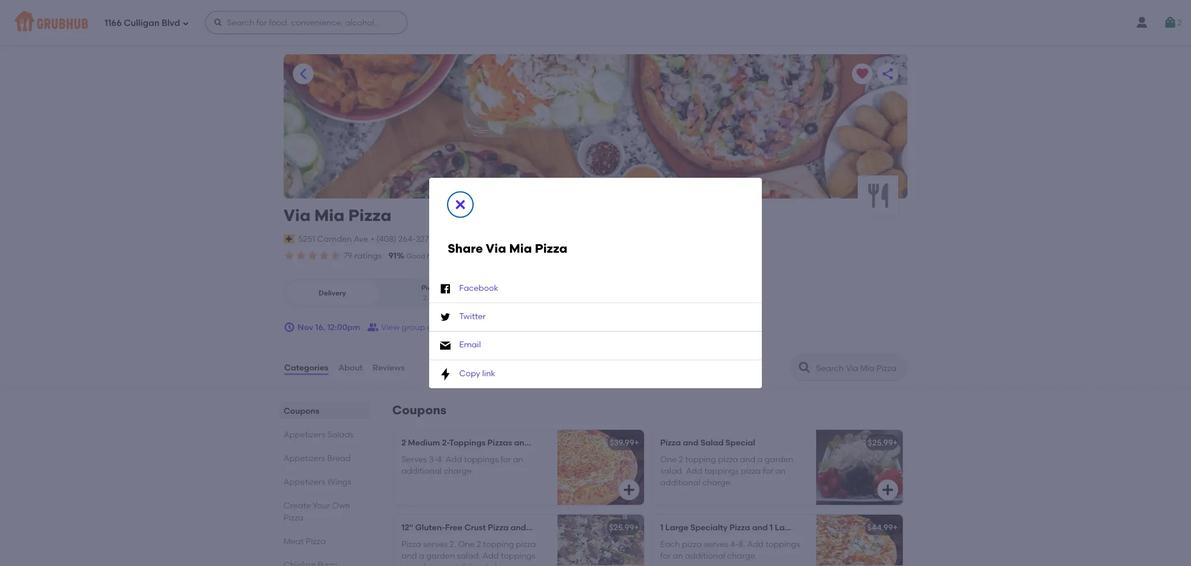 Task type: locate. For each thing, give the bounding box(es) containing it.
pickup 2.4 mi
[[421, 284, 445, 302]]

(408) 264-3278 button
[[377, 233, 433, 245]]

appetizers up create
[[284, 477, 325, 487]]

for up 1 large specialty pizza and 1 large single topping pizza
[[763, 466, 773, 476]]

1 vertical spatial mia
[[509, 241, 532, 256]]

0 horizontal spatial salad.
[[457, 551, 480, 561]]

pizza up the 8.
[[729, 523, 750, 533]]

appetizers up appetizers bread
[[284, 430, 325, 440]]

1 vertical spatial via
[[486, 241, 506, 256]]

toppings inside serves 3-4. add toppings for an additional charge.
[[464, 454, 499, 464]]

2 vertical spatial appetizers
[[284, 477, 325, 487]]

toppings inside one 2 topping pizza and a garden salad. add toppings pizza for an additional charge.
[[704, 466, 739, 476]]

an
[[513, 454, 523, 464], [775, 466, 786, 476], [673, 551, 683, 561], [436, 563, 446, 567]]

coupons up appetizers salads
[[284, 406, 319, 416]]

2 serves from the left
[[704, 539, 728, 549]]

0 vertical spatial topping
[[685, 454, 716, 464]]

order
[[582, 252, 600, 260], [427, 323, 448, 332]]

0 vertical spatial salad.
[[660, 466, 684, 476]]

5251 camden ave
[[298, 234, 368, 244]]

toppings down toppings
[[464, 454, 499, 464]]

add right the 8.
[[747, 539, 764, 549]]

soda
[[576, 438, 597, 448]]

and inside pizza serves 2. one 2 topping pizza and a garden salad. add toppings pizza for an additional charge.
[[401, 551, 417, 561]]

via
[[284, 206, 311, 225], [486, 241, 506, 256]]

3-
[[429, 454, 437, 464]]

additional down serves
[[401, 466, 442, 476]]

2 medium 2-toppings pizzas and one 2 liter soda image
[[557, 430, 644, 505]]

+ for 12" gluten-free crust pizza and salad special
[[634, 523, 639, 533]]

1 vertical spatial salad.
[[457, 551, 480, 561]]

your
[[313, 501, 330, 511]]

toppings down 12" gluten-free crust pizza and salad special
[[501, 551, 535, 561]]

svg image for twitter
[[438, 311, 452, 325]]

$25.99 for pizza serves 2. one 2 topping pizza and a garden salad. add toppings pizza for an additional charge.
[[609, 523, 634, 533]]

0 vertical spatial a
[[757, 454, 763, 464]]

2 vertical spatial one
[[458, 539, 475, 549]]

garden inside one 2 topping pizza and a garden salad. add toppings pizza for an additional charge.
[[765, 454, 793, 464]]

0 horizontal spatial large
[[665, 523, 688, 533]]

3278
[[416, 234, 433, 244]]

nov 16, 12:00pm button
[[284, 317, 360, 338]]

$25.99 +
[[868, 438, 898, 448], [609, 523, 639, 533]]

svg image inside nov 16, 12:00pm button
[[284, 322, 295, 333]]

pizza right meat
[[306, 537, 326, 546]]

1 horizontal spatial special
[[725, 438, 755, 448]]

add inside serves 3-4. add toppings for an additional charge.
[[446, 454, 462, 464]]

+ for pizza and salad special
[[893, 438, 898, 448]]

facebook
[[459, 283, 498, 293]]

2
[[1177, 18, 1182, 27], [401, 438, 406, 448], [550, 438, 555, 448], [679, 454, 683, 464], [477, 539, 481, 549]]

1166 culligan blvd
[[105, 18, 180, 28]]

mia left 87
[[509, 241, 532, 256]]

salad. down "crust"
[[457, 551, 480, 561]]

0 horizontal spatial serves
[[423, 539, 448, 549]]

0 horizontal spatial $25.99 +
[[609, 523, 639, 533]]

view group order button
[[367, 317, 448, 338]]

add inside each pizza serves 4-8. add toppings for an additional charge.
[[747, 539, 764, 549]]

0 vertical spatial $25.99 +
[[868, 438, 898, 448]]

1 horizontal spatial garden
[[765, 454, 793, 464]]

salad.
[[660, 466, 684, 476], [457, 551, 480, 561]]

for down pizzas on the left bottom of the page
[[501, 454, 511, 464]]

via right 'on'
[[486, 241, 506, 256]]

0 horizontal spatial garden
[[426, 551, 455, 561]]

for down the gluten-
[[423, 563, 434, 567]]

add inside pizza serves 2. one 2 topping pizza and a garden salad. add toppings pizza for an additional charge.
[[482, 551, 499, 561]]

serves down the gluten-
[[423, 539, 448, 549]]

good food
[[406, 252, 442, 260]]

one down the pizza and salad special in the bottom right of the page
[[660, 454, 677, 464]]

an down the gluten-
[[436, 563, 446, 567]]

0 vertical spatial mia
[[314, 206, 344, 225]]

salad. inside pizza serves 2. one 2 topping pizza and a garden salad. add toppings pizza for an additional charge.
[[457, 551, 480, 561]]

charge. inside serves 3-4. add toppings for an additional charge.
[[444, 466, 474, 476]]

topping down the pizza and salad special in the bottom right of the page
[[685, 454, 716, 464]]

topping down 12" gluten-free crust pizza and salad special
[[483, 539, 514, 549]]

0 vertical spatial $25.99
[[868, 438, 893, 448]]

pizza inside pizza serves 2. one 2 topping pizza and a garden salad. add toppings pizza for an additional charge.
[[401, 539, 421, 549]]

1 horizontal spatial topping
[[685, 454, 716, 464]]

0 horizontal spatial topping
[[483, 539, 514, 549]]

0 horizontal spatial a
[[419, 551, 424, 561]]

correct
[[554, 252, 580, 260]]

additional inside serves 3-4. add toppings for an additional charge.
[[401, 466, 442, 476]]

add down the pizza and salad special in the bottom right of the page
[[686, 466, 702, 476]]

1 horizontal spatial $25.99 +
[[868, 438, 898, 448]]

nov 16, 12:00pm
[[297, 323, 360, 332]]

large up each
[[665, 523, 688, 533]]

an up 1 large specialty pizza and 1 large single topping pizza
[[775, 466, 786, 476]]

pizzas
[[487, 438, 512, 448]]

pizza right "crust"
[[488, 523, 509, 533]]

mi
[[435, 294, 443, 302]]

an down each
[[673, 551, 683, 561]]

mia
[[314, 206, 344, 225], [509, 241, 532, 256]]

1 horizontal spatial a
[[757, 454, 763, 464]]

tab
[[284, 559, 364, 567]]

time
[[483, 252, 498, 260]]

a
[[757, 454, 763, 464], [419, 551, 424, 561]]

for
[[501, 454, 511, 464], [763, 466, 773, 476], [660, 551, 671, 561], [423, 563, 434, 567]]

0 vertical spatial order
[[582, 252, 600, 260]]

appetizers bread
[[284, 453, 351, 463]]

svg image right 2.4 at the left of the page
[[438, 282, 452, 296]]

+
[[634, 438, 639, 448], [893, 438, 898, 448], [634, 523, 639, 533], [893, 523, 898, 533]]

coupons up medium
[[392, 403, 446, 418]]

2 1 from the left
[[770, 523, 773, 533]]

2 inside one 2 topping pizza and a garden salad. add toppings pizza for an additional charge.
[[679, 454, 683, 464]]

garden inside pizza serves 2. one 2 topping pizza and a garden salad. add toppings pizza for an additional charge.
[[426, 551, 455, 561]]

pizza down the 12"
[[401, 539, 421, 549]]

add right 4.
[[446, 454, 462, 464]]

copy link
[[459, 368, 495, 378]]

svg image up $44.99 +
[[881, 483, 895, 497]]

1 vertical spatial appetizers
[[284, 453, 325, 463]]

view group order
[[381, 323, 448, 332]]

1 left single
[[770, 523, 773, 533]]

$25.99
[[868, 438, 893, 448], [609, 523, 634, 533]]

1 horizontal spatial serves
[[704, 539, 728, 549]]

one right 2.
[[458, 539, 475, 549]]

0 horizontal spatial order
[[427, 323, 448, 332]]

0 vertical spatial salad
[[700, 438, 724, 448]]

and inside one 2 topping pizza and a garden salad. add toppings pizza for an additional charge.
[[740, 454, 755, 464]]

svg image
[[1163, 16, 1177, 29], [213, 18, 223, 27], [182, 20, 189, 27], [438, 311, 452, 325], [284, 322, 295, 333], [438, 368, 452, 381]]

option group
[[284, 279, 482, 308]]

0 horizontal spatial special
[[553, 523, 583, 533]]

meat pizza tab
[[284, 535, 364, 548]]

salad
[[700, 438, 724, 448], [528, 523, 551, 533]]

charge. down the 8.
[[727, 551, 757, 561]]

1 up each
[[660, 523, 663, 533]]

and up each pizza serves 4-8. add toppings for an additional charge.
[[752, 523, 768, 533]]

charge. down 12" gluten-free crust pizza and salad special
[[490, 563, 520, 567]]

1 vertical spatial $25.99
[[609, 523, 634, 533]]

large left single
[[775, 523, 798, 533]]

additional down 2.
[[448, 563, 488, 567]]

serves 3-4. add toppings for an additional charge.
[[401, 454, 523, 476]]

1 horizontal spatial large
[[775, 523, 798, 533]]

via mia pizza
[[284, 206, 391, 225]]

0 vertical spatial appetizers
[[284, 430, 325, 440]]

order inside "button"
[[427, 323, 448, 332]]

categories
[[284, 363, 328, 373]]

link
[[482, 368, 495, 378]]

pizza inside each pizza serves 4-8. add toppings for an additional charge.
[[682, 539, 702, 549]]

toppings down the pizza and salad special in the bottom right of the page
[[704, 466, 739, 476]]

1 horizontal spatial $25.99
[[868, 438, 893, 448]]

2 appetizers from the top
[[284, 453, 325, 463]]

toppings inside pizza serves 2. one 2 topping pizza and a garden salad. add toppings pizza for an additional charge.
[[501, 551, 535, 561]]

mia up 5251 camden ave
[[314, 206, 344, 225]]

1 serves from the left
[[423, 539, 448, 549]]

8.
[[738, 539, 745, 549]]

1 vertical spatial one
[[660, 454, 677, 464]]

charge. down 4.
[[444, 466, 474, 476]]

1 vertical spatial salad
[[528, 523, 551, 533]]

gluten-
[[415, 523, 445, 533]]

12:00pm
[[327, 323, 360, 332]]

salad. down the pizza and salad special in the bottom right of the page
[[660, 466, 684, 476]]

0 vertical spatial garden
[[765, 454, 793, 464]]

topping inside one 2 topping pizza and a garden salad. add toppings pizza for an additional charge.
[[685, 454, 716, 464]]

$25.99 + for garden
[[868, 438, 898, 448]]

one inside pizza serves 2. one 2 topping pizza and a garden salad. add toppings pizza for an additional charge.
[[458, 539, 475, 549]]

pizza up •
[[348, 206, 391, 225]]

and down the pizza and salad special in the bottom right of the page
[[740, 454, 755, 464]]

12" gluten-free crust pizza and salad special
[[401, 523, 583, 533]]

1 horizontal spatial coupons
[[392, 403, 446, 418]]

$25.99 for one 2 topping pizza and a garden salad. add toppings pizza for an additional charge.
[[868, 438, 893, 448]]

for inside each pizza serves 4-8. add toppings for an additional charge.
[[660, 551, 671, 561]]

•
[[371, 234, 374, 244]]

toppings down 1 large specialty pizza and 1 large single topping pizza
[[765, 539, 800, 549]]

via up subscription pass image
[[284, 206, 311, 225]]

about
[[338, 363, 363, 373]]

order right correct
[[582, 252, 600, 260]]

0 horizontal spatial 1
[[660, 523, 663, 533]]

1 appetizers from the top
[[284, 430, 325, 440]]

2 horizontal spatial one
[[660, 454, 677, 464]]

svg image
[[453, 198, 467, 212], [438, 282, 452, 296], [438, 339, 452, 353], [622, 483, 636, 497], [881, 483, 895, 497]]

1 horizontal spatial salad.
[[660, 466, 684, 476]]

one left liter
[[532, 438, 548, 448]]

charge. inside one 2 topping pizza and a garden salad. add toppings pizza for an additional charge.
[[702, 478, 732, 488]]

email
[[459, 340, 481, 350]]

additional down specialty
[[685, 551, 725, 561]]

0 horizontal spatial one
[[458, 539, 475, 549]]

reviews
[[373, 363, 405, 373]]

1 vertical spatial a
[[419, 551, 424, 561]]

svg image left email
[[438, 339, 452, 353]]

pizza right $39.99 +
[[660, 438, 681, 448]]

main navigation navigation
[[0, 0, 1191, 45]]

serves down specialty
[[704, 539, 728, 549]]

1 vertical spatial topping
[[483, 539, 514, 549]]

special
[[725, 438, 755, 448], [553, 523, 583, 533]]

and right "crust"
[[511, 523, 526, 533]]

share icon image
[[881, 67, 895, 81]]

create your own pizza tab
[[284, 500, 364, 524]]

saved restaurant image
[[855, 67, 869, 81]]

add down 12" gluten-free crust pizza and salad special
[[482, 551, 499, 561]]

create
[[284, 501, 311, 511]]

an down 2 medium 2-toppings pizzas and one 2 liter soda
[[513, 454, 523, 464]]

12" gluten-free crust pizza and salad special image
[[557, 515, 644, 567]]

topping
[[685, 454, 716, 464], [483, 539, 514, 549]]

0 horizontal spatial $25.99
[[609, 523, 634, 533]]

1 horizontal spatial salad
[[700, 438, 724, 448]]

order right group
[[427, 323, 448, 332]]

1 horizontal spatial one
[[532, 438, 548, 448]]

+ for 2 medium 2-toppings pizzas and one 2 liter soda
[[634, 438, 639, 448]]

appetizers for appetizers bread
[[284, 453, 325, 463]]

2 large from the left
[[775, 523, 798, 533]]

0 horizontal spatial mia
[[314, 206, 344, 225]]

serves
[[423, 539, 448, 549], [704, 539, 728, 549]]

and down the 12"
[[401, 551, 417, 561]]

for down each
[[660, 551, 671, 561]]

charge.
[[444, 466, 474, 476], [702, 478, 732, 488], [727, 551, 757, 561], [490, 563, 520, 567]]

one
[[532, 438, 548, 448], [660, 454, 677, 464], [458, 539, 475, 549]]

for inside pizza serves 2. one 2 topping pizza and a garden salad. add toppings pizza for an additional charge.
[[423, 563, 434, 567]]

toppings
[[464, 454, 499, 464], [704, 466, 739, 476], [765, 539, 800, 549], [501, 551, 535, 561]]

pizza right delivery
[[535, 241, 567, 256]]

pizza and salad special
[[660, 438, 755, 448]]

pizza
[[348, 206, 391, 225], [535, 241, 567, 256], [660, 438, 681, 448], [284, 513, 303, 523], [488, 523, 509, 533], [729, 523, 750, 533], [860, 523, 881, 533], [306, 537, 326, 546], [401, 539, 421, 549]]

pickup
[[421, 284, 445, 292]]

a inside pizza serves 2. one 2 topping pizza and a garden salad. add toppings pizza for an additional charge.
[[419, 551, 424, 561]]

star icon image
[[284, 250, 295, 262], [295, 250, 307, 262], [307, 250, 318, 262], [318, 250, 330, 262], [330, 250, 341, 262], [330, 250, 341, 262]]

1 horizontal spatial 1
[[770, 523, 773, 533]]

appetizers up appetizers wings
[[284, 453, 325, 463]]

additional inside each pizza serves 4-8. add toppings for an additional charge.
[[685, 551, 725, 561]]

reviews button
[[372, 347, 405, 389]]

charge. down the pizza and salad special in the bottom right of the page
[[702, 478, 732, 488]]

1 vertical spatial order
[[427, 323, 448, 332]]

1 vertical spatial special
[[553, 523, 583, 533]]

an inside serves 3-4. add toppings for an additional charge.
[[513, 454, 523, 464]]

culligan
[[124, 18, 159, 28]]

0 vertical spatial via
[[284, 206, 311, 225]]

1 vertical spatial garden
[[426, 551, 455, 561]]

1 vertical spatial $25.99 +
[[609, 523, 639, 533]]

svg image inside 2 'button'
[[1163, 16, 1177, 29]]

3 appetizers from the top
[[284, 477, 325, 487]]

1 horizontal spatial mia
[[509, 241, 532, 256]]

additional down the pizza and salad special in the bottom right of the page
[[660, 478, 700, 488]]

appetizers
[[284, 430, 325, 440], [284, 453, 325, 463], [284, 477, 325, 487]]

each
[[660, 539, 680, 549]]

pizza down create
[[284, 513, 303, 523]]

via mia pizza logo image
[[858, 176, 898, 216]]

0 horizontal spatial coupons
[[284, 406, 319, 416]]

1 horizontal spatial via
[[486, 241, 506, 256]]

correct order
[[554, 252, 600, 260]]



Task type: describe. For each thing, give the bounding box(es) containing it.
own
[[332, 501, 350, 511]]

and right pizzas on the left bottom of the page
[[514, 438, 530, 448]]

one 2 topping pizza and a garden salad. add toppings pizza for an additional charge.
[[660, 454, 793, 488]]

nov
[[297, 323, 313, 332]]

5251
[[298, 234, 315, 244]]

charge. inside pizza serves 2. one 2 topping pizza and a garden salad. add toppings pizza for an additional charge.
[[490, 563, 520, 567]]

(408)
[[377, 234, 396, 244]]

camden
[[317, 234, 352, 244]]

0 horizontal spatial via
[[284, 206, 311, 225]]

pizza and salad special image
[[816, 430, 903, 505]]

share
[[448, 241, 483, 256]]

an inside each pizza serves 4-8. add toppings for an additional charge.
[[673, 551, 683, 561]]

appetizers bread tab
[[284, 452, 364, 464]]

categories button
[[284, 347, 329, 389]]

$39.99 +
[[610, 438, 639, 448]]

$44.99
[[867, 523, 893, 533]]

one inside one 2 topping pizza and a garden salad. add toppings pizza for an additional charge.
[[660, 454, 677, 464]]

79 ratings
[[344, 251, 382, 261]]

1 large specialty pizza and 1 large single topping pizza
[[660, 523, 881, 533]]

ave
[[354, 234, 368, 244]]

pizza serves 2. one 2 topping pizza and a garden salad. add toppings pizza for an additional charge.
[[401, 539, 536, 567]]

liter
[[557, 438, 574, 448]]

$44.99 +
[[867, 523, 898, 533]]

caret left icon image
[[296, 67, 310, 81]]

food
[[427, 252, 442, 260]]

additional inside pizza serves 2. one 2 topping pizza and a garden salad. add toppings pizza for an additional charge.
[[448, 563, 488, 567]]

toppings
[[449, 438, 485, 448]]

2.4
[[423, 294, 432, 302]]

twitter
[[459, 311, 486, 321]]

serves inside pizza serves 2. one 2 topping pizza and a garden salad. add toppings pizza for an additional charge.
[[423, 539, 448, 549]]

saved restaurant button
[[852, 64, 873, 84]]

0 vertical spatial one
[[532, 438, 548, 448]]

appetizers salads tab
[[284, 429, 364, 441]]

create your own pizza
[[284, 501, 350, 523]]

wings
[[327, 477, 351, 487]]

2-
[[442, 438, 449, 448]]

90
[[452, 251, 461, 261]]

2 inside pizza serves 2. one 2 topping pizza and a garden salad. add toppings pizza for an additional charge.
[[477, 539, 481, 549]]

pizza inside tab
[[306, 537, 326, 546]]

topping inside pizza serves 2. one 2 topping pizza and a garden salad. add toppings pizza for an additional charge.
[[483, 539, 514, 549]]

for inside one 2 topping pizza and a garden salad. add toppings pizza for an additional charge.
[[763, 466, 773, 476]]

option group containing pickup
[[284, 279, 482, 308]]

coupons inside tab
[[284, 406, 319, 416]]

delivery
[[500, 252, 526, 260]]

serves inside each pizza serves 4-8. add toppings for an additional charge.
[[704, 539, 728, 549]]

single
[[800, 523, 824, 533]]

about button
[[338, 347, 363, 389]]

pizza inside create your own pizza
[[284, 513, 303, 523]]

appetizers for appetizers salads
[[284, 430, 325, 440]]

people icon image
[[367, 322, 379, 333]]

salads
[[327, 430, 354, 440]]

0 vertical spatial special
[[725, 438, 755, 448]]

16,
[[315, 323, 325, 332]]

additional inside one 2 topping pizza and a garden salad. add toppings pizza for an additional charge.
[[660, 478, 700, 488]]

good
[[406, 252, 425, 260]]

91
[[388, 251, 396, 261]]

264-
[[398, 234, 416, 244]]

1166
[[105, 18, 122, 28]]

Search Via Mia Pizza search field
[[815, 363, 903, 374]]

and up one 2 topping pizza and a garden salad. add toppings pizza for an additional charge.
[[683, 438, 698, 448]]

toppings inside each pizza serves 4-8. add toppings for an additional charge.
[[765, 539, 800, 549]]

1 large from the left
[[665, 523, 688, 533]]

on time delivery
[[471, 252, 526, 260]]

ratings
[[354, 251, 382, 261]]

meat pizza
[[284, 537, 326, 546]]

appetizers for appetizers wings
[[284, 477, 325, 487]]

svg image for nov 16, 12:00pm
[[284, 322, 295, 333]]

87
[[535, 251, 544, 261]]

$39.99
[[610, 438, 634, 448]]

search icon image
[[798, 361, 812, 375]]

2.
[[450, 539, 456, 549]]

+ for 1 large specialty pizza and 1 large single topping pizza
[[893, 523, 898, 533]]

bread
[[327, 453, 351, 463]]

share via mia pizza
[[448, 241, 567, 256]]

for inside serves 3-4. add toppings for an additional charge.
[[501, 454, 511, 464]]

1 horizontal spatial order
[[582, 252, 600, 260]]

appetizers wings tab
[[284, 476, 364, 488]]

free
[[445, 523, 462, 533]]

salad. inside one 2 topping pizza and a garden salad. add toppings pizza for an additional charge.
[[660, 466, 684, 476]]

pizza right topping
[[860, 523, 881, 533]]

5251 camden ave button
[[298, 233, 369, 245]]

specialty
[[690, 523, 728, 533]]

topping
[[826, 523, 858, 533]]

svg image up share
[[453, 198, 467, 212]]

meat
[[284, 537, 304, 546]]

each pizza serves 4-8. add toppings for an additional charge.
[[660, 539, 800, 561]]

1 1 from the left
[[660, 523, 663, 533]]

a inside one 2 topping pizza and a garden salad. add toppings pizza for an additional charge.
[[757, 454, 763, 464]]

medium
[[408, 438, 440, 448]]

$25.99 + for pizza
[[609, 523, 639, 533]]

blvd
[[162, 18, 180, 28]]

view
[[381, 323, 400, 332]]

coupons tab
[[284, 405, 364, 417]]

79
[[344, 251, 352, 261]]

group
[[402, 323, 425, 332]]

appetizers salads
[[284, 430, 354, 440]]

svg image for copy link
[[438, 368, 452, 381]]

2 medium 2-toppings pizzas and one 2 liter soda
[[401, 438, 597, 448]]

12"
[[401, 523, 413, 533]]

svg image for 2
[[1163, 16, 1177, 29]]

svg image down $39.99 +
[[622, 483, 636, 497]]

1 large specialty pizza and 1 large single topping pizza image
[[816, 515, 903, 567]]

4-
[[730, 539, 738, 549]]

4.
[[437, 454, 444, 464]]

an inside one 2 topping pizza and a garden salad. add toppings pizza for an additional charge.
[[775, 466, 786, 476]]

add inside one 2 topping pizza and a garden salad. add toppings pizza for an additional charge.
[[686, 466, 702, 476]]

charge. inside each pizza serves 4-8. add toppings for an additional charge.
[[727, 551, 757, 561]]

subscription pass image
[[284, 234, 295, 244]]

appetizers wings
[[284, 477, 351, 487]]

an inside pizza serves 2. one 2 topping pizza and a garden salad. add toppings pizza for an additional charge.
[[436, 563, 446, 567]]

2 button
[[1163, 12, 1182, 33]]

• (408) 264-3278
[[371, 234, 433, 244]]

crust
[[464, 523, 486, 533]]

serves
[[401, 454, 427, 464]]

0 horizontal spatial salad
[[528, 523, 551, 533]]

2 inside 'button'
[[1177, 18, 1182, 27]]

delivery
[[319, 289, 346, 297]]

copy
[[459, 368, 480, 378]]

on
[[471, 252, 481, 260]]



Task type: vqa. For each thing, say whether or not it's contained in the screenshot.
Sellers
no



